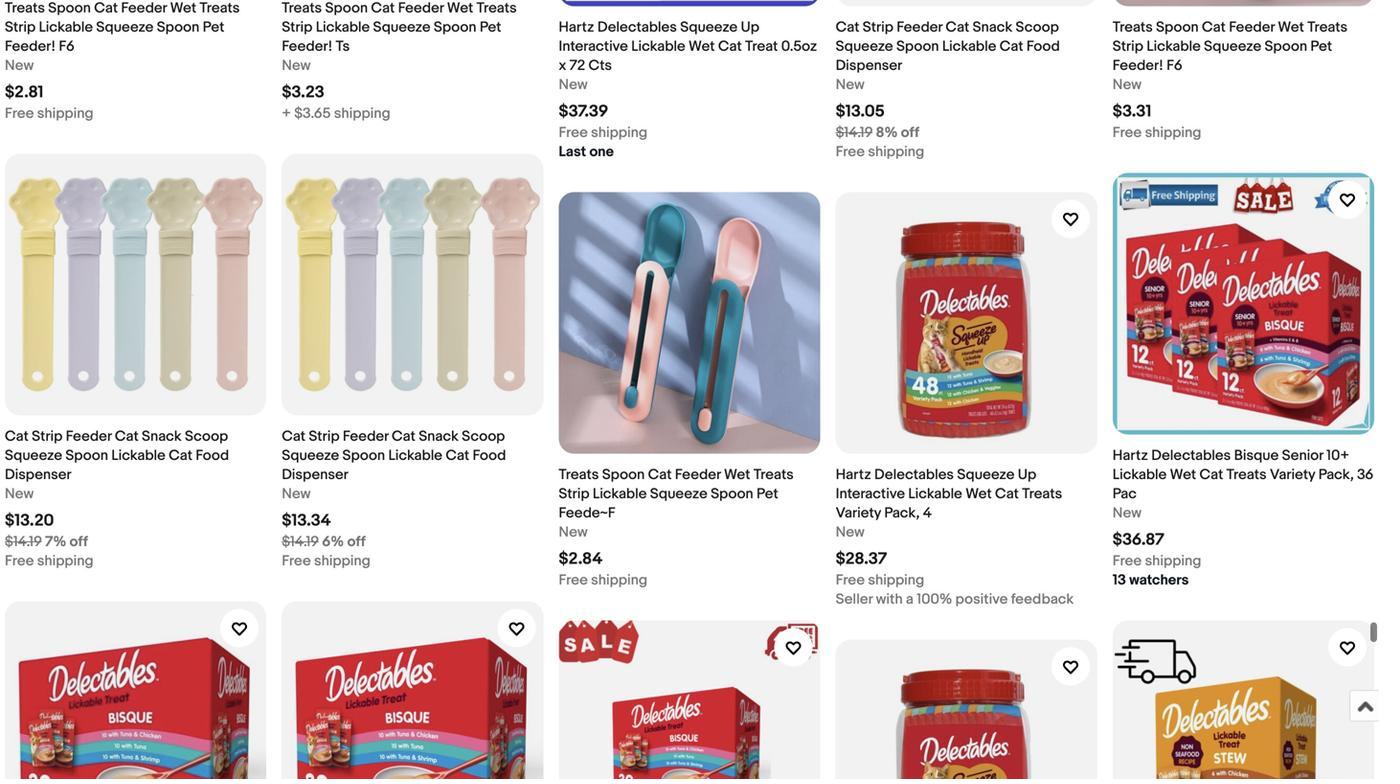 Task type: vqa. For each thing, say whether or not it's contained in the screenshot.
right time
no



Task type: describe. For each thing, give the bounding box(es) containing it.
hartz for $28.37
[[836, 466, 872, 484]]

squeeze inside treats spoon cat feeder wet treats strip lickable squeeze spoon pet feede~f new $2.84 free shipping
[[650, 485, 708, 503]]

lickable inside cat strip feeder cat snack scoop squeeze spoon lickable cat food dispenser new $13.20 $14.19 7% off free shipping
[[111, 447, 166, 464]]

feeder inside cat strip feeder cat snack scoop squeeze spoon lickable cat food dispenser new $13.05 $14.19 8% off free shipping
[[897, 19, 943, 36]]

one
[[590, 143, 614, 160]]

strip inside treats spoon cat feeder wet treats strip lickable squeeze spoon pet feeder! f6 new $3.31 free shipping
[[1113, 38, 1144, 55]]

$28.37 text field
[[836, 549, 888, 569]]

7%
[[45, 533, 66, 551]]

new inside hartz delectables squeeze up interactive lickable wet cat treats variety pack, 4 new $28.37 free shipping seller with a 100% positive feedback
[[836, 524, 865, 541]]

$14.19 for $13.20
[[5, 533, 42, 551]]

with
[[876, 591, 903, 608]]

feeder! for $3.31
[[1113, 57, 1164, 74]]

free shipping text field for $2.84
[[559, 571, 648, 590]]

$3.23 text field
[[282, 82, 325, 102]]

wet inside the hartz delectables squeeze up interactive lickable wet cat treat 0.5oz x 72 cts new $37.39 free shipping last one
[[689, 38, 715, 55]]

free inside treats spoon cat feeder wet treats strip lickable squeeze spoon pet feeder! f6 new $2.81 free shipping
[[5, 105, 34, 122]]

new inside treats spoon cat feeder wet treats strip lickable squeeze spoon pet feeder! f6 new $3.31 free shipping
[[1113, 76, 1142, 93]]

cat strip feeder cat snack scoop squeeze spoon lickable cat food dispenser new $13.20 $14.19 7% off free shipping
[[5, 428, 229, 570]]

cat inside treats spoon cat feeder wet treats strip lickable squeeze spoon pet feede~f new $2.84 free shipping
[[648, 466, 672, 484]]

treats spoon cat feeder wet treats strip lickable squeeze spoon pet feeder! f6 new $2.81 free shipping
[[5, 0, 240, 122]]

food for $13.34
[[473, 447, 506, 464]]

strip inside cat strip feeder cat snack scoop squeeze spoon lickable cat food dispenser new $13.20 $14.19 7% off free shipping
[[32, 428, 63, 445]]

$13.34 text field
[[282, 511, 331, 531]]

cat strip feeder cat snack scoop squeeze spoon lickable cat food dispenser new $13.05 $14.19 8% off free shipping
[[836, 19, 1061, 160]]

free shipping text field for $2.81
[[5, 104, 94, 123]]

strip inside 'treats spoon cat feeder wet treats strip lickable squeeze spoon pet feeder! ts new $3.23 + $3.65 shipping'
[[282, 19, 313, 36]]

feeder inside treats spoon cat feeder wet treats strip lickable squeeze spoon pet feeder! f6 new $2.81 free shipping
[[121, 0, 167, 17]]

watchers
[[1130, 572, 1189, 589]]

seller
[[836, 591, 873, 608]]

$36.87
[[1113, 530, 1165, 550]]

lickable inside 'treats spoon cat feeder wet treats strip lickable squeeze spoon pet feeder! ts new $3.23 + $3.65 shipping'
[[316, 19, 370, 36]]

delectables for $28.37
[[875, 466, 954, 484]]

cat inside 'treats spoon cat feeder wet treats strip lickable squeeze spoon pet feeder! ts new $3.23 + $3.65 shipping'
[[371, 0, 395, 17]]

lickable inside treats spoon cat feeder wet treats strip lickable squeeze spoon pet feeder! f6 new $3.31 free shipping
[[1147, 38, 1201, 55]]

cat inside hartz delectables bisque senior 10+ lickable wet cat treats variety pack, 36 pac new $36.87 free shipping 13 watchers
[[1200, 466, 1224, 484]]

cat inside treats spoon cat feeder wet treats strip lickable squeeze spoon pet feeder! f6 new $3.31 free shipping
[[1203, 19, 1226, 36]]

lickable inside hartz delectables squeeze up interactive lickable wet cat treats variety pack, 4 new $28.37 free shipping seller with a 100% positive feedback
[[909, 485, 963, 503]]

spoon inside cat strip feeder cat snack scoop squeeze spoon lickable cat food dispenser new $13.20 $14.19 7% off free shipping
[[65, 447, 108, 464]]

strip inside cat strip feeder cat snack scoop squeeze spoon lickable cat food dispenser new $13.34 $14.19 6% off free shipping
[[309, 428, 340, 445]]

wet inside treats spoon cat feeder wet treats strip lickable squeeze spoon pet feeder! f6 new $3.31 free shipping
[[1279, 19, 1305, 36]]

4
[[923, 505, 932, 522]]

pet for $3.31
[[1311, 38, 1333, 55]]

$2.81 text field
[[5, 82, 44, 102]]

treat
[[746, 38, 778, 55]]

cat strip feeder cat snack scoop squeeze spoon lickable cat food dispenser new $13.34 $14.19 6% off free shipping
[[282, 428, 506, 570]]

previous price $14.19 8% off text field
[[836, 123, 920, 142]]

+ $3.65 shipping text field
[[282, 104, 391, 123]]

Last one text field
[[559, 142, 614, 161]]

treats spoon cat feeder wet treats strip lickable squeeze spoon pet feeder! f6 new $3.31 free shipping
[[1113, 19, 1348, 141]]

feeder inside cat strip feeder cat snack scoop squeeze spoon lickable cat food dispenser new $13.34 $14.19 6% off free shipping
[[343, 428, 389, 445]]

new inside cat strip feeder cat snack scoop squeeze spoon lickable cat food dispenser new $13.20 $14.19 7% off free shipping
[[5, 485, 34, 503]]

ts
[[336, 38, 350, 55]]

wet inside 'treats spoon cat feeder wet treats strip lickable squeeze spoon pet feeder! ts new $3.23 + $3.65 shipping'
[[447, 0, 474, 17]]

previous price $14.19 6% off text field
[[282, 532, 366, 552]]

new text field for $3.23
[[282, 56, 311, 75]]

wet inside treats spoon cat feeder wet treats strip lickable squeeze spoon pet feeder! f6 new $2.81 free shipping
[[170, 0, 196, 17]]

new inside treats spoon cat feeder wet treats strip lickable squeeze spoon pet feeder! f6 new $2.81 free shipping
[[5, 57, 34, 74]]

feeder inside 'treats spoon cat feeder wet treats strip lickable squeeze spoon pet feeder! ts new $3.23 + $3.65 shipping'
[[398, 0, 444, 17]]

new inside treats spoon cat feeder wet treats strip lickable squeeze spoon pet feede~f new $2.84 free shipping
[[559, 524, 588, 541]]

lickable inside the hartz delectables squeeze up interactive lickable wet cat treat 0.5oz x 72 cts new $37.39 free shipping last one
[[632, 38, 686, 55]]

off for $13.05
[[901, 124, 920, 141]]

scoop for $13.05
[[1016, 19, 1060, 36]]

$13.20 text field
[[5, 511, 54, 531]]

free shipping text field for $36.87
[[1113, 552, 1202, 571]]

wet inside hartz delectables bisque senior 10+ lickable wet cat treats variety pack, 36 pac new $36.87 free shipping 13 watchers
[[1171, 466, 1197, 484]]

cat inside the hartz delectables squeeze up interactive lickable wet cat treat 0.5oz x 72 cts new $37.39 free shipping last one
[[718, 38, 742, 55]]

$3.31 text field
[[1113, 102, 1152, 122]]

dispenser for $13.05
[[836, 57, 903, 74]]

snack for $13.20
[[142, 428, 182, 445]]

squeeze inside the hartz delectables squeeze up interactive lickable wet cat treat 0.5oz x 72 cts new $37.39 free shipping last one
[[681, 19, 738, 36]]

x
[[559, 57, 567, 74]]

pac
[[1113, 485, 1137, 503]]

snack for $13.05
[[973, 19, 1013, 36]]

spoon inside cat strip feeder cat snack scoop squeeze spoon lickable cat food dispenser new $13.34 $14.19 6% off free shipping
[[343, 447, 385, 464]]

lickable inside cat strip feeder cat snack scoop squeeze spoon lickable cat food dispenser new $13.34 $14.19 6% off free shipping
[[389, 447, 443, 464]]

new inside the hartz delectables squeeze up interactive lickable wet cat treat 0.5oz x 72 cts new $37.39 free shipping last one
[[559, 76, 588, 93]]

spoon inside cat strip feeder cat snack scoop squeeze spoon lickable cat food dispenser new $13.05 $14.19 8% off free shipping
[[897, 38, 940, 55]]

shipping inside hartz delectables bisque senior 10+ lickable wet cat treats variety pack, 36 pac new $36.87 free shipping 13 watchers
[[1146, 553, 1202, 570]]

new text field for new
[[559, 75, 588, 94]]

treats inside hartz delectables squeeze up interactive lickable wet cat treats variety pack, 4 new $28.37 free shipping seller with a 100% positive feedback
[[1023, 485, 1063, 503]]

shipping inside the hartz delectables squeeze up interactive lickable wet cat treat 0.5oz x 72 cts new $37.39 free shipping last one
[[591, 124, 648, 141]]

free shipping text field for $3.31
[[1113, 123, 1202, 142]]

new text field for $36.87
[[1113, 504, 1142, 523]]

senior
[[1283, 447, 1324, 464]]

new inside cat strip feeder cat snack scoop squeeze spoon lickable cat food dispenser new $13.05 $14.19 8% off free shipping
[[836, 76, 865, 93]]

strip inside treats spoon cat feeder wet treats strip lickable squeeze spoon pet feeder! f6 new $2.81 free shipping
[[5, 19, 36, 36]]

pet for $3.23
[[480, 19, 502, 36]]

delectables for $37.39
[[598, 19, 677, 36]]

new text field for $13.34
[[282, 485, 311, 504]]

squeeze inside treats spoon cat feeder wet treats strip lickable squeeze spoon pet feeder! f6 new $3.31 free shipping
[[1205, 38, 1262, 55]]

strip inside treats spoon cat feeder wet treats strip lickable squeeze spoon pet feede~f new $2.84 free shipping
[[559, 485, 590, 503]]

shipping inside treats spoon cat feeder wet treats strip lickable squeeze spoon pet feeder! f6 new $3.31 free shipping
[[1146, 124, 1202, 141]]

free inside treats spoon cat feeder wet treats strip lickable squeeze spoon pet feeder! f6 new $3.31 free shipping
[[1113, 124, 1142, 141]]

$13.20
[[5, 511, 54, 531]]

variety for $28.37
[[836, 505, 882, 522]]

$2.84
[[559, 549, 603, 569]]

free shipping text field for $28.37
[[836, 571, 925, 590]]

cat inside treats spoon cat feeder wet treats strip lickable squeeze spoon pet feeder! f6 new $2.81 free shipping
[[94, 0, 118, 17]]

hartz for $36.87
[[1113, 447, 1149, 464]]

hartz delectables squeeze up interactive lickable wet cat treat 0.5oz x 72 cts new $37.39 free shipping last one
[[559, 19, 818, 160]]

cat inside hartz delectables squeeze up interactive lickable wet cat treats variety pack, 4 new $28.37 free shipping seller with a 100% positive feedback
[[996, 485, 1019, 503]]

wet inside treats spoon cat feeder wet treats strip lickable squeeze spoon pet feede~f new $2.84 free shipping
[[724, 466, 751, 484]]

shipping inside treats spoon cat feeder wet treats strip lickable squeeze spoon pet feede~f new $2.84 free shipping
[[591, 572, 648, 589]]

6%
[[322, 533, 344, 551]]

free shipping text field down 7%
[[5, 552, 94, 571]]

pack, for $28.37
[[885, 505, 920, 522]]

squeeze inside 'treats spoon cat feeder wet treats strip lickable squeeze spoon pet feeder! ts new $3.23 + $3.65 shipping'
[[373, 19, 431, 36]]

feede~f
[[559, 505, 616, 522]]

free inside cat strip feeder cat snack scoop squeeze spoon lickable cat food dispenser new $13.05 $14.19 8% off free shipping
[[836, 143, 865, 160]]

free inside the hartz delectables squeeze up interactive lickable wet cat treat 0.5oz x 72 cts new $37.39 free shipping last one
[[559, 124, 588, 141]]

wet inside hartz delectables squeeze up interactive lickable wet cat treats variety pack, 4 new $28.37 free shipping seller with a 100% positive feedback
[[966, 485, 992, 503]]

interactive for new
[[559, 38, 628, 55]]

cts
[[589, 57, 612, 74]]

36
[[1358, 466, 1374, 484]]

free inside hartz delectables squeeze up interactive lickable wet cat treats variety pack, 4 new $28.37 free shipping seller with a 100% positive feedback
[[836, 572, 865, 589]]

free inside hartz delectables bisque senior 10+ lickable wet cat treats variety pack, 36 pac new $36.87 free shipping 13 watchers
[[1113, 553, 1142, 570]]

lickable inside treats spoon cat feeder wet treats strip lickable squeeze spoon pet feeder! f6 new $2.81 free shipping
[[39, 19, 93, 36]]

$3.31
[[1113, 102, 1152, 122]]



Task type: locate. For each thing, give the bounding box(es) containing it.
food
[[1027, 38, 1061, 55], [196, 447, 229, 464], [473, 447, 506, 464]]

shipping down $3.31
[[1146, 124, 1202, 141]]

feeder! for $3.23
[[282, 38, 333, 55]]

1 vertical spatial pack,
[[885, 505, 920, 522]]

squeeze inside hartz delectables squeeze up interactive lickable wet cat treats variety pack, 4 new $28.37 free shipping seller with a 100% positive feedback
[[958, 466, 1015, 484]]

free shipping text field up with
[[836, 571, 925, 590]]

scoop
[[1016, 19, 1060, 36], [185, 428, 228, 445], [462, 428, 505, 445]]

1 vertical spatial f6
[[1167, 57, 1183, 74]]

snack inside cat strip feeder cat snack scoop squeeze spoon lickable cat food dispenser new $13.20 $14.19 7% off free shipping
[[142, 428, 182, 445]]

2 horizontal spatial dispenser
[[836, 57, 903, 74]]

$14.19 inside cat strip feeder cat snack scoop squeeze spoon lickable cat food dispenser new $13.34 $14.19 6% off free shipping
[[282, 533, 319, 551]]

strip up $13.05 text field on the top
[[863, 19, 894, 36]]

0 horizontal spatial new text field
[[282, 485, 311, 504]]

new text field up $3.23 text box
[[282, 56, 311, 75]]

strip up $3.31
[[1113, 38, 1144, 55]]

1 horizontal spatial off
[[347, 533, 366, 551]]

hartz inside hartz delectables squeeze up interactive lickable wet cat treats variety pack, 4 new $28.37 free shipping seller with a 100% positive feedback
[[836, 466, 872, 484]]

treats
[[5, 0, 45, 17], [200, 0, 240, 17], [282, 0, 322, 17], [477, 0, 517, 17], [1113, 19, 1153, 36], [1308, 19, 1348, 36], [559, 466, 599, 484], [754, 466, 794, 484], [1227, 466, 1267, 484], [1023, 485, 1063, 503]]

interactive up '$28.37'
[[836, 485, 905, 503]]

free up last
[[559, 124, 588, 141]]

strip up '$13.34'
[[309, 428, 340, 445]]

last
[[559, 143, 587, 160]]

shipping inside 'treats spoon cat feeder wet treats strip lickable squeeze spoon pet feeder! ts new $3.23 + $3.65 shipping'
[[334, 105, 391, 122]]

pack,
[[1319, 466, 1355, 484], [885, 505, 920, 522]]

free inside cat strip feeder cat snack scoop squeeze spoon lickable cat food dispenser new $13.20 $14.19 7% off free shipping
[[5, 553, 34, 570]]

2 horizontal spatial food
[[1027, 38, 1061, 55]]

1 vertical spatial hartz
[[1113, 447, 1149, 464]]

dispenser up $13.20 text box
[[5, 466, 72, 484]]

delectables for $36.87
[[1152, 447, 1232, 464]]

1 horizontal spatial dispenser
[[282, 466, 349, 484]]

0 horizontal spatial off
[[70, 533, 88, 551]]

off inside cat strip feeder cat snack scoop squeeze spoon lickable cat food dispenser new $13.05 $14.19 8% off free shipping
[[901, 124, 920, 141]]

new text field up $13.20
[[5, 484, 34, 504]]

1 horizontal spatial delectables
[[875, 466, 954, 484]]

pet for $2.81
[[203, 19, 225, 36]]

hartz up $28.37 text box
[[836, 466, 872, 484]]

Seller with a 100% positive feedback text field
[[836, 590, 1074, 609]]

lickable inside cat strip feeder cat snack scoop squeeze spoon lickable cat food dispenser new $13.05 $14.19 8% off free shipping
[[943, 38, 997, 55]]

pack, inside hartz delectables bisque senior 10+ lickable wet cat treats variety pack, 36 pac new $36.87 free shipping 13 watchers
[[1319, 466, 1355, 484]]

new up $13.20
[[5, 485, 34, 503]]

$14.19
[[836, 124, 873, 141], [5, 533, 42, 551], [282, 533, 319, 551]]

new text field for $2.84
[[559, 523, 588, 542]]

$14.19 inside cat strip feeder cat snack scoop squeeze spoon lickable cat food dispenser new $13.05 $14.19 8% off free shipping
[[836, 124, 873, 141]]

Free shipping text field
[[559, 123, 648, 142], [1113, 123, 1202, 142], [836, 142, 925, 161], [282, 552, 371, 571], [836, 571, 925, 590]]

$2.84 text field
[[559, 549, 603, 569]]

1 horizontal spatial f6
[[1167, 57, 1183, 74]]

delectables up the 'cts'
[[598, 19, 677, 36]]

$37.39 text field
[[559, 102, 609, 122]]

new text field up $13.05 text field on the top
[[836, 75, 865, 94]]

feeder! inside treats spoon cat feeder wet treats strip lickable squeeze spoon pet feeder! f6 new $3.31 free shipping
[[1113, 57, 1164, 74]]

0 horizontal spatial feeder!
[[5, 38, 56, 55]]

1 horizontal spatial hartz
[[836, 466, 872, 484]]

0 vertical spatial f6
[[59, 38, 75, 55]]

1 horizontal spatial interactive
[[836, 485, 905, 503]]

2 horizontal spatial feeder!
[[1113, 57, 1164, 74]]

$36.87 text field
[[1113, 530, 1165, 550]]

delectables inside hartz delectables bisque senior 10+ lickable wet cat treats variety pack, 36 pac new $36.87 free shipping 13 watchers
[[1152, 447, 1232, 464]]

new text field up $3.31
[[1113, 75, 1142, 94]]

interactive for $28.37
[[836, 485, 905, 503]]

$13.34
[[282, 511, 331, 531]]

up
[[741, 19, 760, 36], [1018, 466, 1037, 484]]

f6 for $2.81
[[59, 38, 75, 55]]

13
[[1113, 572, 1127, 589]]

72
[[570, 57, 586, 74]]

dispenser up $13.05
[[836, 57, 903, 74]]

off
[[901, 124, 920, 141], [70, 533, 88, 551], [347, 533, 366, 551]]

delectables inside the hartz delectables squeeze up interactive lickable wet cat treat 0.5oz x 72 cts new $37.39 free shipping last one
[[598, 19, 677, 36]]

pet inside treats spoon cat feeder wet treats strip lickable squeeze spoon pet feeder! f6 new $3.31 free shipping
[[1311, 38, 1333, 55]]

feeder
[[121, 0, 167, 17], [398, 0, 444, 17], [897, 19, 943, 36], [1230, 19, 1275, 36], [66, 428, 112, 445], [343, 428, 389, 445], [675, 466, 721, 484]]

0 horizontal spatial hartz
[[559, 19, 595, 36]]

new text field for $13.20
[[5, 484, 34, 504]]

+
[[282, 105, 291, 122]]

positive
[[956, 591, 1008, 608]]

0 horizontal spatial dispenser
[[5, 466, 72, 484]]

interactive
[[559, 38, 628, 55], [836, 485, 905, 503]]

new up $13.05 text field on the top
[[836, 76, 865, 93]]

pack, left 4
[[885, 505, 920, 522]]

lickable
[[39, 19, 93, 36], [316, 19, 370, 36], [632, 38, 686, 55], [943, 38, 997, 55], [1147, 38, 1201, 55], [111, 447, 166, 464], [389, 447, 443, 464], [1113, 466, 1167, 484], [593, 485, 647, 503], [909, 485, 963, 503]]

off for $13.34
[[347, 533, 366, 551]]

0 horizontal spatial food
[[196, 447, 229, 464]]

0 horizontal spatial scoop
[[185, 428, 228, 445]]

a
[[906, 591, 914, 608]]

free shipping text field down 6%
[[282, 552, 371, 571]]

New text field
[[5, 56, 34, 75], [282, 56, 311, 75], [836, 75, 865, 94], [1113, 75, 1142, 94], [5, 484, 34, 504], [1113, 504, 1142, 523], [559, 523, 588, 542]]

1 horizontal spatial up
[[1018, 466, 1037, 484]]

interactive up the 'cts'
[[559, 38, 628, 55]]

off for $13.20
[[70, 533, 88, 551]]

squeeze inside cat strip feeder cat snack scoop squeeze spoon lickable cat food dispenser new $13.20 $14.19 7% off free shipping
[[5, 447, 62, 464]]

pack, for $36.87
[[1319, 466, 1355, 484]]

shipping up watchers
[[1146, 553, 1202, 570]]

shipping down 8% on the top of the page
[[868, 143, 925, 160]]

0 vertical spatial pack,
[[1319, 466, 1355, 484]]

0 vertical spatial up
[[741, 19, 760, 36]]

bisque
[[1235, 447, 1279, 464]]

0 vertical spatial variety
[[1271, 466, 1316, 484]]

treats inside hartz delectables bisque senior 10+ lickable wet cat treats variety pack, 36 pac new $36.87 free shipping 13 watchers
[[1227, 466, 1267, 484]]

pet
[[203, 19, 225, 36], [480, 19, 502, 36], [1311, 38, 1333, 55], [757, 485, 779, 503]]

delectables left the bisque
[[1152, 447, 1232, 464]]

new inside hartz delectables bisque senior 10+ lickable wet cat treats variety pack, 36 pac new $36.87 free shipping 13 watchers
[[1113, 505, 1142, 522]]

pack, down 10+
[[1319, 466, 1355, 484]]

delectables inside hartz delectables squeeze up interactive lickable wet cat treats variety pack, 4 new $28.37 free shipping seller with a 100% positive feedback
[[875, 466, 954, 484]]

new text field for $28.37
[[836, 523, 865, 542]]

free down $3.31
[[1113, 124, 1142, 141]]

new down 72
[[559, 76, 588, 93]]

variety down senior
[[1271, 466, 1316, 484]]

pet inside 'treats spoon cat feeder wet treats strip lickable squeeze spoon pet feeder! ts new $3.23 + $3.65 shipping'
[[480, 19, 502, 36]]

$2.81
[[5, 82, 44, 102]]

0 horizontal spatial $14.19
[[5, 533, 42, 551]]

f6 inside treats spoon cat feeder wet treats strip lickable squeeze spoon pet feeder! f6 new $2.81 free shipping
[[59, 38, 75, 55]]

spoon
[[48, 0, 91, 17], [325, 0, 368, 17], [157, 19, 200, 36], [434, 19, 477, 36], [1157, 19, 1199, 36], [897, 38, 940, 55], [1265, 38, 1308, 55], [65, 447, 108, 464], [343, 447, 385, 464], [602, 466, 645, 484], [711, 485, 754, 503]]

new up $28.37 text box
[[836, 524, 865, 541]]

1 vertical spatial new text field
[[282, 485, 311, 504]]

free down previous price $14.19 7% off text box
[[5, 553, 34, 570]]

$14.19 for $13.05
[[836, 124, 873, 141]]

2 horizontal spatial delectables
[[1152, 447, 1232, 464]]

off inside cat strip feeder cat snack scoop squeeze spoon lickable cat food dispenser new $13.20 $14.19 7% off free shipping
[[70, 533, 88, 551]]

scoop for $13.34
[[462, 428, 505, 445]]

0 vertical spatial new text field
[[559, 75, 588, 94]]

2 horizontal spatial $14.19
[[836, 124, 873, 141]]

strip up feede~f
[[559, 485, 590, 503]]

cat
[[94, 0, 118, 17], [371, 0, 395, 17], [836, 19, 860, 36], [946, 19, 970, 36], [1203, 19, 1226, 36], [718, 38, 742, 55], [1000, 38, 1024, 55], [5, 428, 29, 445], [115, 428, 139, 445], [282, 428, 306, 445], [392, 428, 416, 445], [169, 447, 193, 464], [446, 447, 470, 464], [648, 466, 672, 484], [1200, 466, 1224, 484], [996, 485, 1019, 503]]

snack
[[973, 19, 1013, 36], [142, 428, 182, 445], [419, 428, 459, 445]]

hartz inside hartz delectables bisque senior 10+ lickable wet cat treats variety pack, 36 pac new $36.87 free shipping 13 watchers
[[1113, 447, 1149, 464]]

strip inside cat strip feeder cat snack scoop squeeze spoon lickable cat food dispenser new $13.05 $14.19 8% off free shipping
[[863, 19, 894, 36]]

feeder!
[[5, 38, 56, 55], [282, 38, 333, 55], [1113, 57, 1164, 74]]

1 horizontal spatial $14.19
[[282, 533, 319, 551]]

free shipping text field down $3.31
[[1113, 123, 1202, 142]]

dispenser for $13.20
[[5, 466, 72, 484]]

strip up $3.23
[[282, 19, 313, 36]]

13 watchers text field
[[1113, 571, 1189, 590]]

feeder inside cat strip feeder cat snack scoop squeeze spoon lickable cat food dispenser new $13.20 $14.19 7% off free shipping
[[66, 428, 112, 445]]

new up $13.34 "text box"
[[282, 485, 311, 503]]

new
[[5, 57, 34, 74], [282, 57, 311, 74], [559, 76, 588, 93], [836, 76, 865, 93], [1113, 76, 1142, 93], [5, 485, 34, 503], [282, 485, 311, 503], [1113, 505, 1142, 522], [559, 524, 588, 541], [836, 524, 865, 541]]

$14.19 down $13.05 text field on the top
[[836, 124, 873, 141]]

shipping down 7%
[[37, 553, 94, 570]]

variety inside hartz delectables squeeze up interactive lickable wet cat treats variety pack, 4 new $28.37 free shipping seller with a 100% positive feedback
[[836, 505, 882, 522]]

new text field up $2.81 text field at the top left of the page
[[5, 56, 34, 75]]

feeder inside treats spoon cat feeder wet treats strip lickable squeeze spoon pet feeder! f6 new $3.31 free shipping
[[1230, 19, 1275, 36]]

pet inside treats spoon cat feeder wet treats strip lickable squeeze spoon pet feeder! f6 new $2.81 free shipping
[[203, 19, 225, 36]]

$14.19 down $13.20
[[5, 533, 42, 551]]

previous price $14.19 7% off text field
[[5, 532, 88, 552]]

10+
[[1327, 447, 1350, 464]]

free shipping text field for $37.39
[[559, 123, 648, 142]]

0 horizontal spatial interactive
[[559, 38, 628, 55]]

shipping inside cat strip feeder cat snack scoop squeeze spoon lickable cat food dispenser new $13.20 $14.19 7% off free shipping
[[37, 553, 94, 570]]

$13.05 text field
[[836, 102, 885, 122]]

off right 6%
[[347, 533, 366, 551]]

up for $28.37
[[1018, 466, 1037, 484]]

shipping right $3.65
[[334, 105, 391, 122]]

hartz delectables bisque senior 10+ lickable wet cat treats variety pack, 36 pac new $36.87 free shipping 13 watchers
[[1113, 447, 1374, 589]]

shipping
[[37, 105, 94, 122], [334, 105, 391, 122], [591, 124, 648, 141], [1146, 124, 1202, 141], [868, 143, 925, 160], [37, 553, 94, 570], [314, 553, 371, 570], [1146, 553, 1202, 570], [591, 572, 648, 589], [868, 572, 925, 589]]

Free shipping text field
[[5, 104, 94, 123], [5, 552, 94, 571], [1113, 552, 1202, 571], [559, 571, 648, 590]]

0.5oz
[[782, 38, 818, 55]]

0 vertical spatial hartz
[[559, 19, 595, 36]]

squeeze
[[96, 19, 154, 36], [681, 19, 738, 36], [373, 19, 431, 36], [836, 38, 894, 55], [1205, 38, 1262, 55], [5, 447, 62, 464], [282, 447, 339, 464], [958, 466, 1015, 484], [650, 485, 708, 503]]

free down previous price $14.19 6% off text field
[[282, 553, 311, 570]]

$14.19 for $13.34
[[282, 533, 319, 551]]

variety
[[1271, 466, 1316, 484], [836, 505, 882, 522]]

new text field for $3.31
[[1113, 75, 1142, 94]]

shipping inside cat strip feeder cat snack scoop squeeze spoon lickable cat food dispenser new $13.34 $14.19 6% off free shipping
[[314, 553, 371, 570]]

delectables up 4
[[875, 466, 954, 484]]

$14.19 inside cat strip feeder cat snack scoop squeeze spoon lickable cat food dispenser new $13.20 $14.19 7% off free shipping
[[5, 533, 42, 551]]

wet
[[170, 0, 196, 17], [447, 0, 474, 17], [1279, 19, 1305, 36], [689, 38, 715, 55], [724, 466, 751, 484], [1171, 466, 1197, 484], [966, 485, 992, 503]]

pet inside treats spoon cat feeder wet treats strip lickable squeeze spoon pet feede~f new $2.84 free shipping
[[757, 485, 779, 503]]

free down $2.84 text box at the left
[[559, 572, 588, 589]]

$13.05
[[836, 102, 885, 122]]

free inside cat strip feeder cat snack scoop squeeze spoon lickable cat food dispenser new $13.34 $14.19 6% off free shipping
[[282, 553, 311, 570]]

interactive inside the hartz delectables squeeze up interactive lickable wet cat treat 0.5oz x 72 cts new $37.39 free shipping last one
[[559, 38, 628, 55]]

strip
[[5, 19, 36, 36], [282, 19, 313, 36], [863, 19, 894, 36], [1113, 38, 1144, 55], [32, 428, 63, 445], [309, 428, 340, 445], [559, 485, 590, 503]]

f6 inside treats spoon cat feeder wet treats strip lickable squeeze spoon pet feeder! f6 new $3.31 free shipping
[[1167, 57, 1183, 74]]

shipping down 6%
[[314, 553, 371, 570]]

hartz delectables squeeze up interactive lickable wet cat treats variety pack, 4 new $28.37 free shipping seller with a 100% positive feedback
[[836, 466, 1074, 608]]

snack inside cat strip feeder cat snack scoop squeeze spoon lickable cat food dispenser new $13.05 $14.19 8% off free shipping
[[973, 19, 1013, 36]]

new text field down feede~f
[[559, 523, 588, 542]]

feedback
[[1012, 591, 1074, 608]]

free down $2.81 text field at the top left of the page
[[5, 105, 34, 122]]

food inside cat strip feeder cat snack scoop squeeze spoon lickable cat food dispenser new $13.20 $14.19 7% off free shipping
[[196, 447, 229, 464]]

new down feede~f
[[559, 524, 588, 541]]

100%
[[917, 591, 953, 608]]

1 horizontal spatial new text field
[[559, 75, 588, 94]]

free up 13
[[1113, 553, 1142, 570]]

squeeze inside cat strip feeder cat snack scoop squeeze spoon lickable cat food dispenser new $13.34 $14.19 6% off free shipping
[[282, 447, 339, 464]]

variety up $28.37 text box
[[836, 505, 882, 522]]

$28.37
[[836, 549, 888, 569]]

new up $3.31
[[1113, 76, 1142, 93]]

f6 for $3.31
[[1167, 57, 1183, 74]]

0 horizontal spatial delectables
[[598, 19, 677, 36]]

scoop for $13.20
[[185, 428, 228, 445]]

1 horizontal spatial food
[[473, 447, 506, 464]]

up inside the hartz delectables squeeze up interactive lickable wet cat treat 0.5oz x 72 cts new $37.39 free shipping last one
[[741, 19, 760, 36]]

free shipping text field up the one
[[559, 123, 648, 142]]

new text field down 72
[[559, 75, 588, 94]]

new inside 'treats spoon cat feeder wet treats strip lickable squeeze spoon pet feeder! ts new $3.23 + $3.65 shipping'
[[282, 57, 311, 74]]

shipping up with
[[868, 572, 925, 589]]

free up seller
[[836, 572, 865, 589]]

food for $13.20
[[196, 447, 229, 464]]

dispenser inside cat strip feeder cat snack scoop squeeze spoon lickable cat food dispenser new $13.20 $14.19 7% off free shipping
[[5, 466, 72, 484]]

treats spoon cat feeder wet treats strip lickable squeeze spoon pet feede~f new $2.84 free shipping
[[559, 466, 794, 589]]

variety for $36.87
[[1271, 466, 1316, 484]]

off right 7%
[[70, 533, 88, 551]]

shipping inside cat strip feeder cat snack scoop squeeze spoon lickable cat food dispenser new $13.05 $14.19 8% off free shipping
[[868, 143, 925, 160]]

pet for $2.84
[[757, 485, 779, 503]]

shipping down $2.84 text box at the left
[[591, 572, 648, 589]]

1 vertical spatial up
[[1018, 466, 1037, 484]]

2 horizontal spatial scoop
[[1016, 19, 1060, 36]]

0 vertical spatial delectables
[[598, 19, 677, 36]]

new text field for $2.81
[[5, 56, 34, 75]]

new down pac
[[1113, 505, 1142, 522]]

dispenser for $13.34
[[282, 466, 349, 484]]

new text field down pac
[[1113, 504, 1142, 523]]

food for $13.05
[[1027, 38, 1061, 55]]

dispenser up $13.34 "text box"
[[282, 466, 349, 484]]

scoop inside cat strip feeder cat snack scoop squeeze spoon lickable cat food dispenser new $13.05 $14.19 8% off free shipping
[[1016, 19, 1060, 36]]

pack, inside hartz delectables squeeze up interactive lickable wet cat treats variety pack, 4 new $28.37 free shipping seller with a 100% positive feedback
[[885, 505, 920, 522]]

shipping inside hartz delectables squeeze up interactive lickable wet cat treats variety pack, 4 new $28.37 free shipping seller with a 100% positive feedback
[[868, 572, 925, 589]]

$3.23
[[282, 82, 325, 102]]

variety inside hartz delectables bisque senior 10+ lickable wet cat treats variety pack, 36 pac new $36.87 free shipping 13 watchers
[[1271, 466, 1316, 484]]

new up $3.23 text box
[[282, 57, 311, 74]]

up for $37.39
[[741, 19, 760, 36]]

2 horizontal spatial new text field
[[836, 523, 865, 542]]

free shipping text field down $2.81 text field at the top left of the page
[[5, 104, 94, 123]]

strip up $13.20 text box
[[32, 428, 63, 445]]

1 vertical spatial variety
[[836, 505, 882, 522]]

new inside cat strip feeder cat snack scoop squeeze spoon lickable cat food dispenser new $13.34 $14.19 6% off free shipping
[[282, 485, 311, 503]]

2 horizontal spatial snack
[[973, 19, 1013, 36]]

free inside treats spoon cat feeder wet treats strip lickable squeeze spoon pet feede~f new $2.84 free shipping
[[559, 572, 588, 589]]

2 horizontal spatial hartz
[[1113, 447, 1149, 464]]

feeder! left ts
[[282, 38, 333, 55]]

0 vertical spatial interactive
[[559, 38, 628, 55]]

off right 8% on the top of the page
[[901, 124, 920, 141]]

squeeze inside cat strip feeder cat snack scoop squeeze spoon lickable cat food dispenser new $13.05 $14.19 8% off free shipping
[[836, 38, 894, 55]]

8%
[[876, 124, 898, 141]]

strip up $2.81 text field at the top left of the page
[[5, 19, 36, 36]]

lickable inside treats spoon cat feeder wet treats strip lickable squeeze spoon pet feede~f new $2.84 free shipping
[[593, 485, 647, 503]]

hartz up 72
[[559, 19, 595, 36]]

1 horizontal spatial variety
[[1271, 466, 1316, 484]]

shipping inside treats spoon cat feeder wet treats strip lickable squeeze spoon pet feeder! f6 new $2.81 free shipping
[[37, 105, 94, 122]]

0 horizontal spatial f6
[[59, 38, 75, 55]]

feeder! up $2.81 text field at the top left of the page
[[5, 38, 56, 55]]

2 horizontal spatial off
[[901, 124, 920, 141]]

0 horizontal spatial variety
[[836, 505, 882, 522]]

squeeze inside treats spoon cat feeder wet treats strip lickable squeeze spoon pet feeder! f6 new $2.81 free shipping
[[96, 19, 154, 36]]

new up $2.81 text field at the top left of the page
[[5, 57, 34, 74]]

free shipping text field down 8% on the top of the page
[[836, 142, 925, 161]]

shipping up the one
[[591, 124, 648, 141]]

free shipping text field down $2.84 text box at the left
[[559, 571, 648, 590]]

shipping down $2.81 text field at the top left of the page
[[37, 105, 94, 122]]

feeder! for $2.81
[[5, 38, 56, 55]]

feeder! inside 'treats spoon cat feeder wet treats strip lickable squeeze spoon pet feeder! ts new $3.23 + $3.65 shipping'
[[282, 38, 333, 55]]

hartz up pac
[[1113, 447, 1149, 464]]

New text field
[[559, 75, 588, 94], [282, 485, 311, 504], [836, 523, 865, 542]]

2 vertical spatial new text field
[[836, 523, 865, 542]]

free
[[5, 105, 34, 122], [559, 124, 588, 141], [1113, 124, 1142, 141], [836, 143, 865, 160], [5, 553, 34, 570], [282, 553, 311, 570], [1113, 553, 1142, 570], [559, 572, 588, 589], [836, 572, 865, 589]]

feeder inside treats spoon cat feeder wet treats strip lickable squeeze spoon pet feede~f new $2.84 free shipping
[[675, 466, 721, 484]]

lickable inside hartz delectables bisque senior 10+ lickable wet cat treats variety pack, 36 pac new $36.87 free shipping 13 watchers
[[1113, 466, 1167, 484]]

1 vertical spatial interactive
[[836, 485, 905, 503]]

1 horizontal spatial snack
[[419, 428, 459, 445]]

$14.19 down $13.34 "text box"
[[282, 533, 319, 551]]

$37.39
[[559, 102, 609, 122]]

1 vertical spatial delectables
[[1152, 447, 1232, 464]]

free down previous price $14.19 8% off text box
[[836, 143, 865, 160]]

feeder! up $3.31
[[1113, 57, 1164, 74]]

dispenser inside cat strip feeder cat snack scoop squeeze spoon lickable cat food dispenser new $13.34 $14.19 6% off free shipping
[[282, 466, 349, 484]]

1 horizontal spatial feeder!
[[282, 38, 333, 55]]

0 horizontal spatial snack
[[142, 428, 182, 445]]

new text field for $13.05
[[836, 75, 865, 94]]

free shipping text field up watchers
[[1113, 552, 1202, 571]]

treats spoon cat feeder wet treats strip lickable squeeze spoon pet feeder! ts new $3.23 + $3.65 shipping
[[282, 0, 517, 122]]

0 horizontal spatial pack,
[[885, 505, 920, 522]]

2 vertical spatial delectables
[[875, 466, 954, 484]]

2 vertical spatial hartz
[[836, 466, 872, 484]]

new text field up $13.34 "text box"
[[282, 485, 311, 504]]

f6
[[59, 38, 75, 55], [1167, 57, 1183, 74]]

snack for $13.34
[[419, 428, 459, 445]]

new text field up $28.37 text box
[[836, 523, 865, 542]]

hartz for $37.39
[[559, 19, 595, 36]]

1 horizontal spatial pack,
[[1319, 466, 1355, 484]]

1 horizontal spatial scoop
[[462, 428, 505, 445]]

$3.65
[[294, 105, 331, 122]]

delectables
[[598, 19, 677, 36], [1152, 447, 1232, 464], [875, 466, 954, 484]]

0 horizontal spatial up
[[741, 19, 760, 36]]

dispenser
[[836, 57, 903, 74], [5, 466, 72, 484], [282, 466, 349, 484]]

scoop inside cat strip feeder cat snack scoop squeeze spoon lickable cat food dispenser new $13.34 $14.19 6% off free shipping
[[462, 428, 505, 445]]

hartz
[[559, 19, 595, 36], [1113, 447, 1149, 464], [836, 466, 872, 484]]

snack inside cat strip feeder cat snack scoop squeeze spoon lickable cat food dispenser new $13.34 $14.19 6% off free shipping
[[419, 428, 459, 445]]



